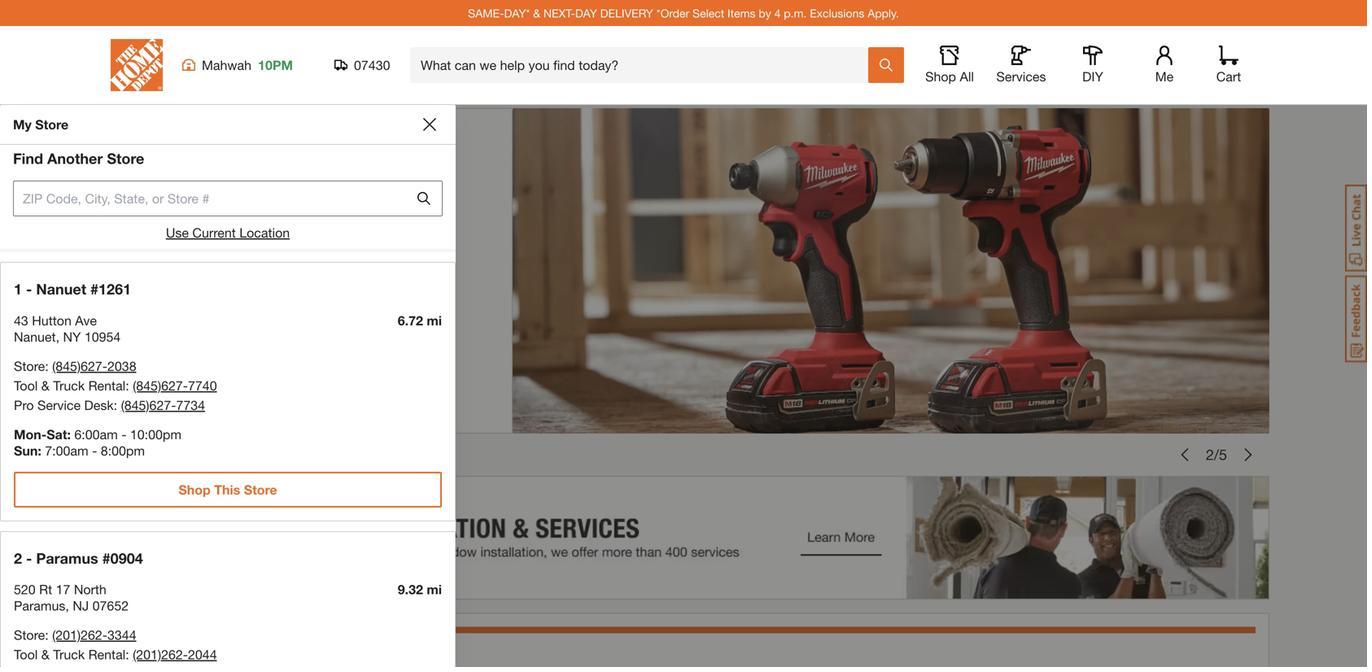 Task type: describe. For each thing, give the bounding box(es) containing it.
tool for store : (845)627-2038 tool & truck rental : (845)627-7740 pro service desk : (845)627-7734
[[14, 378, 38, 393]]

workshops
[[343, 89, 408, 104]]

- up 8:00pm
[[121, 427, 127, 442]]

5
[[1220, 446, 1228, 464]]

drawer close image
[[423, 118, 436, 131]]

store right my
[[35, 117, 69, 132]]

hutton
[[32, 313, 72, 328]]

520
[[14, 582, 36, 598]]

6.72 mi
[[398, 313, 442, 328]]

store : (845)627-2038 tool & truck rental : (845)627-7740 pro service desk : (845)627-7734
[[14, 358, 217, 413]]

shop all
[[926, 69, 975, 84]]

service
[[37, 398, 81, 413]]

0 vertical spatial (201)262-
[[52, 628, 107, 643]]

1 - nanuet # 1261
[[14, 281, 131, 298]]

workshops button
[[309, 41, 442, 126]]

sun:
[[14, 443, 41, 459]]

current
[[193, 225, 236, 241]]

mahwah
[[202, 57, 252, 73]]

my
[[13, 117, 32, 132]]

: up '6:00am'
[[114, 398, 117, 413]]

use
[[166, 225, 189, 241]]

paramus inside 520 rt 17 north paramus , nj 07652
[[14, 598, 65, 614]]

services button
[[996, 46, 1048, 85]]

3344
[[107, 628, 136, 643]]

north
[[74, 582, 107, 598]]

What can we help you find today? search field
[[421, 48, 868, 82]]

another
[[47, 150, 103, 167]]

feedback link image
[[1346, 275, 1368, 363]]

rt
[[39, 582, 52, 598]]

next slide image
[[1243, 449, 1256, 462]]

- down '6:00am'
[[92, 443, 97, 459]]

2 - paramus # 0904
[[14, 550, 143, 567]]

cart
[[1217, 69, 1242, 84]]

the home depot logo image
[[111, 39, 163, 91]]

shop this store button
[[14, 472, 442, 508]]

mon-sat: 6:00am - 10:00pm sun: 7:00am - 8:00pm
[[14, 427, 182, 459]]

7734
[[176, 398, 205, 413]]

truck for (201)262-
[[53, 647, 85, 663]]

6.72
[[398, 313, 423, 328]]

- right 1
[[26, 281, 32, 298]]

next-
[[544, 6, 576, 20]]

2 for 2 / 5
[[1207, 446, 1215, 464]]

43 hutton ave nanuet , ny 10954
[[14, 313, 121, 345]]

4
[[775, 6, 781, 20]]

by
[[759, 6, 772, 20]]

2 / 5
[[1207, 446, 1228, 464]]

/
[[1215, 446, 1220, 464]]

ad
[[237, 89, 254, 104]]

2 vertical spatial (845)627-
[[121, 398, 176, 413]]

me button
[[1139, 46, 1191, 85]]

0 vertical spatial (845)627-
[[52, 358, 107, 374]]

1 vertical spatial (845)627-
[[133, 378, 188, 393]]

& for store : (845)627-2038 tool & truck rental : (845)627-7740 pro service desk : (845)627-7734
[[41, 378, 50, 393]]

mahwah 10pm
[[202, 57, 293, 73]]

find another store
[[13, 150, 144, 167]]

2038
[[107, 358, 136, 374]]

# for 0904
[[102, 550, 110, 567]]

me
[[1156, 69, 1174, 84]]

nanuet inside 43 hutton ave nanuet , ny 10954
[[14, 329, 56, 345]]

*order
[[657, 6, 690, 20]]

mi for 0904
[[427, 582, 442, 598]]

(845)627-7740 link
[[133, 378, 217, 393]]

0904
[[110, 550, 143, 567]]

store inside button
[[244, 482, 277, 498]]

local
[[202, 89, 234, 104]]

all
[[960, 69, 975, 84]]

07652
[[93, 598, 129, 614]]

day*
[[504, 6, 530, 20]]

1261
[[99, 281, 131, 298]]

cart link
[[1212, 46, 1247, 85]]

same-day* & next-day delivery *order select items by 4 p.m. exclusions apply.
[[468, 6, 900, 20]]

07430
[[354, 57, 390, 73]]

p.m.
[[784, 6, 807, 20]]

: down 520 rt 17 north paramus , nj 07652
[[45, 628, 49, 643]]

use current location
[[166, 225, 290, 241]]

diy
[[1083, 69, 1104, 84]]

2 for 2 - paramus # 0904
[[14, 550, 22, 567]]

delivery
[[601, 6, 654, 20]]



Task type: locate. For each thing, give the bounding box(es) containing it.
find
[[13, 150, 43, 167]]

& down 520 rt 17 north paramus , nj 07652
[[41, 647, 50, 663]]

:
[[45, 358, 49, 374], [126, 378, 129, 393], [114, 398, 117, 413], [45, 628, 49, 643], [126, 647, 129, 663]]

apply.
[[868, 6, 900, 20]]

&
[[533, 6, 541, 20], [41, 378, 50, 393], [41, 647, 50, 663]]

shop
[[926, 69, 957, 84], [179, 482, 211, 498]]

rental inside store : (845)627-2038 tool & truck rental : (845)627-7740 pro service desk : (845)627-7734
[[88, 378, 126, 393]]

truck down (201)262-3344 link
[[53, 647, 85, 663]]

# up north
[[102, 550, 110, 567]]

tool inside store : (845)627-2038 tool & truck rental : (845)627-7740 pro service desk : (845)627-7734
[[14, 378, 38, 393]]

select
[[693, 6, 725, 20]]

2
[[1207, 446, 1215, 464], [14, 550, 22, 567]]

nanuet down 43
[[14, 329, 56, 345]]

1 horizontal spatial #
[[102, 550, 110, 567]]

, left nj
[[65, 598, 69, 614]]

0 vertical spatial ,
[[56, 329, 59, 345]]

shop left this
[[179, 482, 211, 498]]

2 vertical spatial &
[[41, 647, 50, 663]]

store : (201)262-3344 tool & truck rental : (201)262-2044
[[14, 628, 217, 663]]

1 vertical spatial (201)262-
[[133, 647, 188, 663]]

, left ny
[[56, 329, 59, 345]]

520 rt 17 north paramus , nj 07652
[[14, 582, 129, 614]]

9.32
[[398, 582, 423, 598]]

0 vertical spatial rental
[[88, 378, 126, 393]]

1 vertical spatial nanuet
[[14, 329, 56, 345]]

tool inside store : (201)262-3344 tool & truck rental : (201)262-2044
[[14, 647, 38, 663]]

local ad button
[[161, 41, 294, 126]]

mon-
[[14, 427, 47, 442]]

-
[[26, 281, 32, 298], [121, 427, 127, 442], [92, 443, 97, 459], [26, 550, 32, 567]]

rental down (201)262-3344 link
[[88, 647, 126, 663]]

07430 button
[[335, 57, 391, 73]]

0 horizontal spatial #
[[90, 281, 99, 298]]

1 vertical spatial rental
[[88, 647, 126, 663]]

10954
[[85, 329, 121, 345]]

0 horizontal spatial 2
[[14, 550, 22, 567]]

1 vertical spatial #
[[102, 550, 110, 567]]

10pm
[[258, 57, 293, 73]]

rental for 2038
[[88, 378, 126, 393]]

0 vertical spatial nanuet
[[36, 281, 86, 298]]

1 vertical spatial ,
[[65, 598, 69, 614]]

2 mi from the top
[[427, 582, 442, 598]]

& inside store : (201)262-3344 tool & truck rental : (201)262-2044
[[41, 647, 50, 663]]

nanuet
[[36, 281, 86, 298], [14, 329, 56, 345]]

1 horizontal spatial ,
[[65, 598, 69, 614]]

my store
[[13, 117, 69, 132]]

rental for 3344
[[88, 647, 126, 663]]

truck
[[53, 378, 85, 393], [53, 647, 85, 663]]

,
[[56, 329, 59, 345], [65, 598, 69, 614]]

location
[[240, 225, 290, 241]]

(201)262- down 3344
[[133, 647, 188, 663]]

store right "another"
[[107, 150, 144, 167]]

1 vertical spatial mi
[[427, 582, 442, 598]]

(845)627-
[[52, 358, 107, 374], [133, 378, 188, 393], [121, 398, 176, 413]]

ZIP Code, City, State, or Store # text field
[[13, 181, 415, 217]]

mi right 6.72
[[427, 313, 442, 328]]

# for 1261
[[90, 281, 99, 298]]

exclusions
[[810, 6, 865, 20]]

store down 520
[[14, 628, 45, 643]]

1 vertical spatial tool
[[14, 647, 38, 663]]

: up service
[[45, 358, 49, 374]]

truck up service
[[53, 378, 85, 393]]

store right this
[[244, 482, 277, 498]]

& for store : (201)262-3344 tool & truck rental : (201)262-2044
[[41, 647, 50, 663]]

sat:
[[47, 427, 71, 442]]

0 horizontal spatial ,
[[56, 329, 59, 345]]

6:00am
[[74, 427, 118, 442]]

truck inside store : (845)627-2038 tool & truck rental : (845)627-7740 pro service desk : (845)627-7734
[[53, 378, 85, 393]]

1 truck from the top
[[53, 378, 85, 393]]

2 rental from the top
[[88, 647, 126, 663]]

tool for store : (201)262-3344 tool & truck rental : (201)262-2044
[[14, 647, 38, 663]]

items
[[728, 6, 756, 20]]

previous slide image
[[1179, 449, 1192, 462]]

8:00pm
[[101, 443, 145, 459]]

shop left all
[[926, 69, 957, 84]]

store
[[35, 117, 69, 132], [107, 150, 144, 167], [14, 358, 45, 374], [244, 482, 277, 498], [14, 628, 45, 643]]

1 vertical spatial shop
[[179, 482, 211, 498]]

nanuet up hutton
[[36, 281, 86, 298]]

1 vertical spatial truck
[[53, 647, 85, 663]]

& right day*
[[533, 6, 541, 20]]

store inside store : (201)262-3344 tool & truck rental : (201)262-2044
[[14, 628, 45, 643]]

tool up pro
[[14, 378, 38, 393]]

(845)627-2038 link
[[52, 358, 136, 374]]

43
[[14, 313, 28, 328]]

rental up desk
[[88, 378, 126, 393]]

1 horizontal spatial 2
[[1207, 446, 1215, 464]]

local ad
[[202, 89, 254, 104]]

1 horizontal spatial (201)262-
[[133, 647, 188, 663]]

0 vertical spatial #
[[90, 281, 99, 298]]

(201)262-
[[52, 628, 107, 643], [133, 647, 188, 663]]

: down 3344
[[126, 647, 129, 663]]

0 vertical spatial 2
[[1207, 446, 1215, 464]]

(845)627-7734 link
[[121, 398, 205, 413]]

truck inside store : (201)262-3344 tool & truck rental : (201)262-2044
[[53, 647, 85, 663]]

paramus up 17
[[36, 550, 98, 567]]

nj
[[73, 598, 89, 614]]

10:00pm
[[130, 427, 182, 442]]

paramus down rt
[[14, 598, 65, 614]]

(845)627- up the 10:00pm
[[121, 398, 176, 413]]

(201)262-3344 link
[[52, 628, 136, 643]]

9.32 mi
[[398, 582, 442, 598]]

(201)262- down nj
[[52, 628, 107, 643]]

day
[[576, 6, 597, 20]]

this
[[214, 482, 240, 498]]

same-
[[468, 6, 504, 20]]

store up pro
[[14, 358, 45, 374]]

0 vertical spatial &
[[533, 6, 541, 20]]

0 vertical spatial paramus
[[36, 550, 98, 567]]

1 vertical spatial paramus
[[14, 598, 65, 614]]

curbside
[[54, 89, 107, 104]]

shop all button
[[924, 46, 976, 85]]

7740
[[188, 378, 217, 393]]

7:00am
[[45, 443, 88, 459]]

1 mi from the top
[[427, 313, 442, 328]]

0 vertical spatial shop
[[926, 69, 957, 84]]

0 vertical spatial tool
[[14, 378, 38, 393]]

1
[[14, 281, 22, 298]]

sponsored banner image
[[98, 476, 1270, 600]]

services
[[997, 69, 1047, 84]]

diy button
[[1067, 46, 1120, 85]]

: down 2038
[[126, 378, 129, 393]]

29jan2024-hp-bau-hero2-tools-up to $150 select tools image
[[98, 108, 1270, 434]]

mi for 1261
[[427, 313, 442, 328]]

# up ave
[[90, 281, 99, 298]]

shop this store
[[179, 482, 277, 498]]

mi right 9.32 on the left of page
[[427, 582, 442, 598]]

& inside store : (845)627-2038 tool & truck rental : (845)627-7740 pro service desk : (845)627-7734
[[41, 378, 50, 393]]

17
[[56, 582, 70, 598]]

, inside 520 rt 17 north paramus , nj 07652
[[65, 598, 69, 614]]

rental
[[88, 378, 126, 393], [88, 647, 126, 663]]

0 horizontal spatial (201)262-
[[52, 628, 107, 643]]

pro
[[14, 398, 34, 413]]

(845)627- up (845)627-7734 link
[[133, 378, 188, 393]]

use current location button
[[13, 223, 443, 243]]

paramus
[[36, 550, 98, 567], [14, 598, 65, 614]]

0 vertical spatial mi
[[427, 313, 442, 328]]

(845)627- down ny
[[52, 358, 107, 374]]

, inside 43 hutton ave nanuet , ny 10954
[[56, 329, 59, 345]]

truck for (845)627-
[[53, 378, 85, 393]]

0 horizontal spatial shop
[[179, 482, 211, 498]]

- up 520
[[26, 550, 32, 567]]

1 vertical spatial 2
[[14, 550, 22, 567]]

2 up 520
[[14, 550, 22, 567]]

1 rental from the top
[[88, 378, 126, 393]]

2 truck from the top
[[53, 647, 85, 663]]

ave
[[75, 313, 97, 328]]

rental inside store : (201)262-3344 tool & truck rental : (201)262-2044
[[88, 647, 126, 663]]

1 vertical spatial &
[[41, 378, 50, 393]]

shop for shop this store
[[179, 482, 211, 498]]

& up service
[[41, 378, 50, 393]]

curbside button
[[14, 41, 147, 126]]

0 vertical spatial truck
[[53, 378, 85, 393]]

(201)262-2044 link
[[133, 647, 217, 663]]

1 horizontal spatial shop
[[926, 69, 957, 84]]

store inside store : (845)627-2038 tool & truck rental : (845)627-7740 pro service desk : (845)627-7734
[[14, 358, 45, 374]]

2 tool from the top
[[14, 647, 38, 663]]

1 tool from the top
[[14, 378, 38, 393]]

2044
[[188, 647, 217, 663]]

2 left 5
[[1207, 446, 1215, 464]]

ny
[[63, 329, 81, 345]]

tool down 520
[[14, 647, 38, 663]]

#
[[90, 281, 99, 298], [102, 550, 110, 567]]

shop for shop all
[[926, 69, 957, 84]]

desk
[[84, 398, 114, 413]]

tool
[[14, 378, 38, 393], [14, 647, 38, 663]]

mi
[[427, 313, 442, 328], [427, 582, 442, 598]]



Task type: vqa. For each thing, say whether or not it's contained in the screenshot.
( 811 )
no



